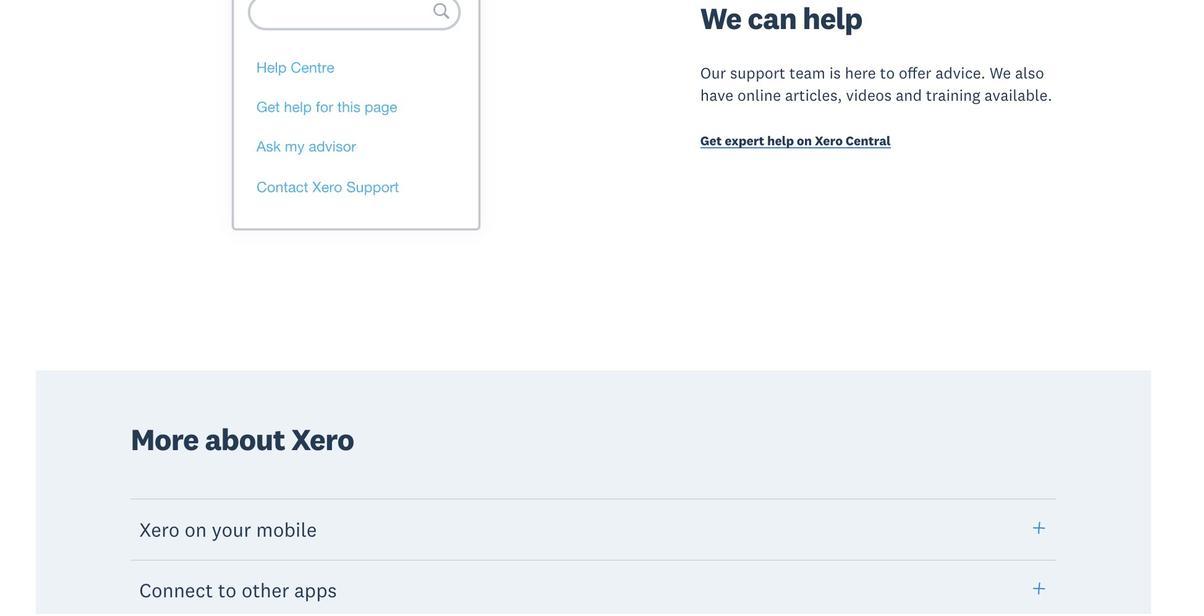 Task type: vqa. For each thing, say whether or not it's contained in the screenshot.
the middle Xero
yes



Task type: describe. For each thing, give the bounding box(es) containing it.
more about xero
[[131, 420, 354, 458]]

2 horizontal spatial xero
[[815, 133, 843, 149]]

1 horizontal spatial xero
[[291, 420, 354, 458]]

available.
[[985, 85, 1052, 105]]

we
[[990, 63, 1011, 83]]

to inside the our support team is here to offer advice. we also have online articles, videos and training available.
[[880, 63, 895, 83]]

to inside dropdown button
[[218, 578, 237, 602]]

connect to other apps
[[139, 578, 337, 602]]

your
[[212, 517, 251, 542]]

mobile
[[256, 517, 317, 542]]

and
[[896, 85, 922, 105]]

more
[[131, 420, 199, 458]]

xero inside dropdown button
[[139, 517, 180, 542]]

expert
[[725, 133, 765, 149]]

xero on your mobile
[[139, 517, 317, 542]]

here
[[845, 63, 876, 83]]

videos
[[846, 85, 892, 105]]

support
[[730, 63, 786, 83]]



Task type: locate. For each thing, give the bounding box(es) containing it.
about
[[205, 420, 285, 458]]

0 horizontal spatial xero
[[139, 517, 180, 542]]

xero on your mobile button
[[131, 499, 1057, 561]]

get
[[700, 133, 722, 149]]

to left 'other'
[[218, 578, 237, 602]]

on left your
[[185, 517, 207, 542]]

1 horizontal spatial to
[[880, 63, 895, 83]]

on
[[797, 133, 812, 149], [185, 517, 207, 542]]

0 vertical spatial xero
[[815, 133, 843, 149]]

connect to other apps button
[[131, 559, 1057, 614]]

0 horizontal spatial on
[[185, 517, 207, 542]]

1 vertical spatial on
[[185, 517, 207, 542]]

online
[[738, 85, 781, 105]]

team
[[790, 63, 826, 83]]

our support team is here to offer advice. we also have online articles, videos and training available.
[[700, 63, 1052, 105]]

get expert help on xero central link
[[700, 133, 1057, 152]]

have
[[700, 85, 734, 105]]

advice.
[[936, 63, 986, 83]]

0 horizontal spatial to
[[218, 578, 237, 602]]

1 vertical spatial xero
[[291, 420, 354, 458]]

connect
[[139, 578, 213, 602]]

get expert help on xero central
[[700, 133, 891, 149]]

apps
[[294, 578, 337, 602]]

xero
[[815, 133, 843, 149], [291, 420, 354, 458], [139, 517, 180, 542]]

on inside dropdown button
[[185, 517, 207, 542]]

also
[[1015, 63, 1044, 83]]

other
[[242, 578, 289, 602]]

to right here
[[880, 63, 895, 83]]

2 vertical spatial xero
[[139, 517, 180, 542]]

central
[[846, 133, 891, 149]]

training
[[926, 85, 981, 105]]

on right help on the top
[[797, 133, 812, 149]]

our
[[700, 63, 726, 83]]

to
[[880, 63, 895, 83], [218, 578, 237, 602]]

1 vertical spatial to
[[218, 578, 237, 602]]

a snapshot of a xero feature, which directs you to the online help center or other accounting support you need. image
[[131, 0, 582, 301], [131, 0, 582, 301]]

offer
[[899, 63, 932, 83]]

0 vertical spatial on
[[797, 133, 812, 149]]

0 vertical spatial to
[[880, 63, 895, 83]]

1 horizontal spatial on
[[797, 133, 812, 149]]

help
[[767, 133, 794, 149]]

articles,
[[785, 85, 842, 105]]

is
[[829, 63, 841, 83]]



